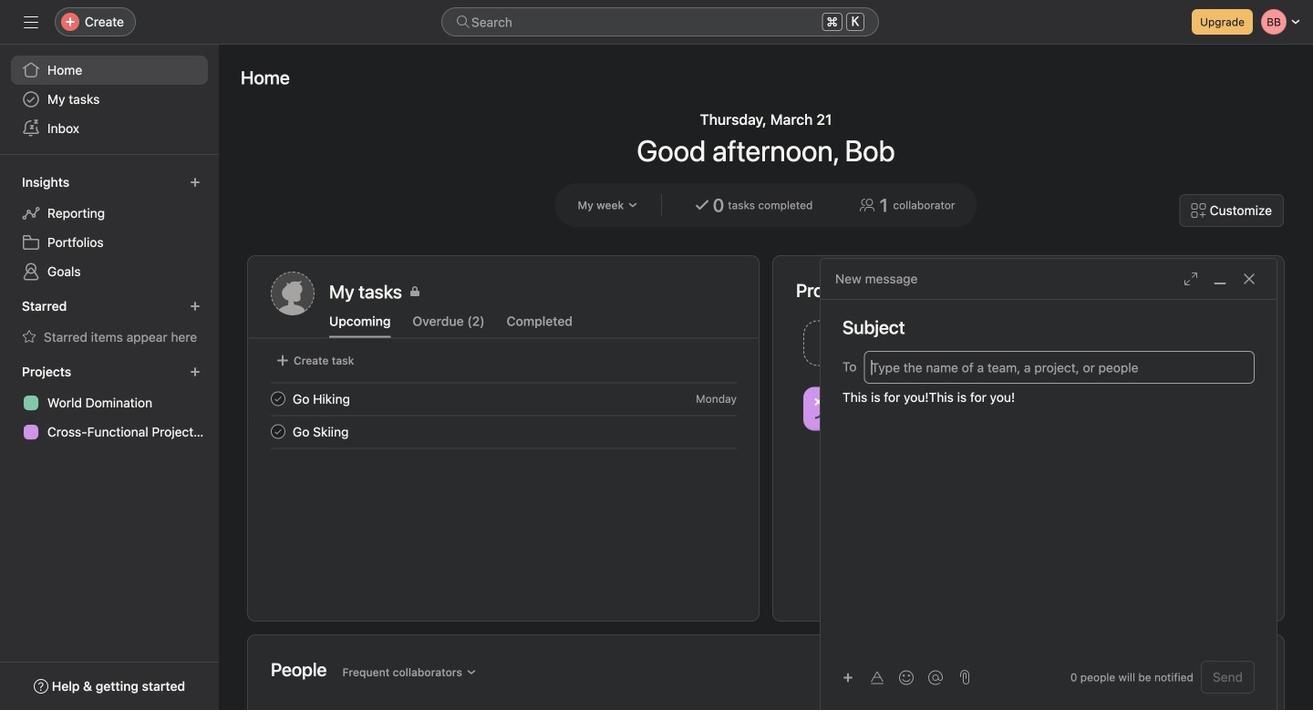 Task type: vqa. For each thing, say whether or not it's contained in the screenshot.
left CROSS-
no



Task type: describe. For each thing, give the bounding box(es) containing it.
close image
[[1242, 272, 1257, 286]]

starred element
[[0, 290, 219, 356]]

projects element
[[0, 356, 219, 450]]

hide sidebar image
[[24, 15, 38, 29]]

add profile photo image
[[271, 272, 315, 316]]

insights element
[[0, 166, 219, 290]]

global element
[[0, 45, 219, 154]]

new project or portfolio image
[[190, 367, 201, 378]]

insert an object image
[[843, 673, 854, 683]]

minimize image
[[1213, 272, 1227, 286]]

Search tasks, projects, and more text field
[[441, 7, 879, 36]]

mark complete image for mark complete option
[[267, 388, 289, 410]]



Task type: locate. For each thing, give the bounding box(es) containing it.
at mention image
[[928, 671, 943, 685]]

Mark complete checkbox
[[267, 421, 289, 443]]

new insights image
[[190, 177, 201, 188]]

cell
[[868, 357, 1248, 378]]

2 mark complete image from the top
[[267, 421, 289, 443]]

None field
[[441, 7, 879, 36]]

mark complete image down mark complete option
[[267, 421, 289, 443]]

line_and_symbols image
[[814, 398, 836, 420]]

Add subject text field
[[821, 315, 1277, 340]]

0 vertical spatial mark complete image
[[267, 388, 289, 410]]

toolbar
[[835, 664, 952, 691]]

mark complete image for mark complete checkbox
[[267, 421, 289, 443]]

dialog
[[821, 259, 1277, 710]]

Mark complete checkbox
[[267, 388, 289, 410]]

1 mark complete image from the top
[[267, 388, 289, 410]]

mark complete image up mark complete checkbox
[[267, 388, 289, 410]]

add items to starred image
[[190, 301, 201, 312]]

rocket image
[[1047, 332, 1069, 354]]

expand popout to full screen image
[[1184, 272, 1198, 286]]

mark complete image
[[267, 388, 289, 410], [267, 421, 289, 443]]

1 vertical spatial mark complete image
[[267, 421, 289, 443]]

list item
[[796, 316, 1029, 371], [249, 383, 759, 415], [249, 415, 759, 448]]



